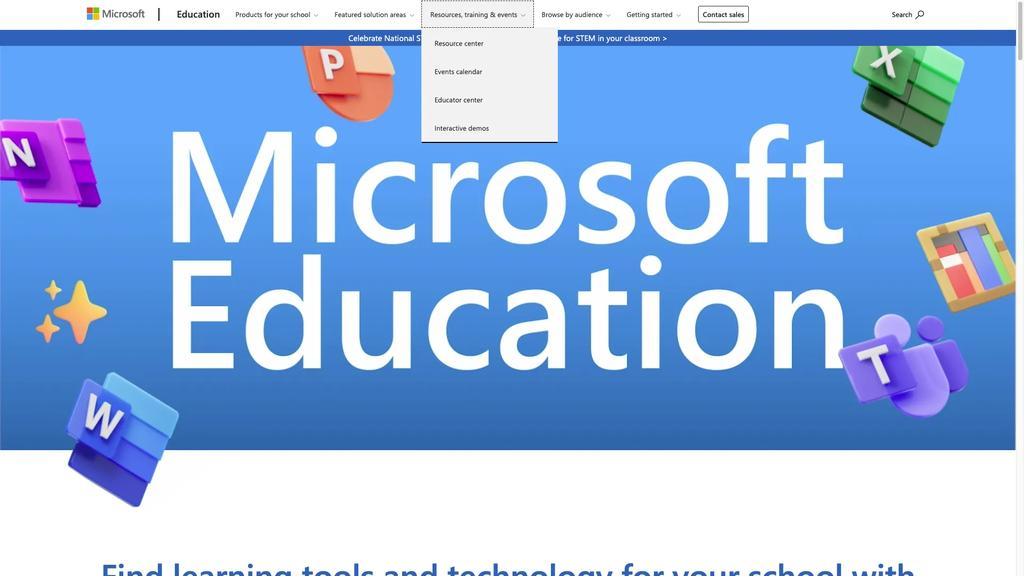 Task type: locate. For each thing, give the bounding box(es) containing it.
>
[[662, 33, 668, 43]]

your right in
[[607, 33, 623, 43]]

0 vertical spatial center
[[465, 38, 484, 47]]

resources, training & events
[[430, 10, 518, 19]]

products for your school button
[[227, 1, 327, 28]]

stem left in
[[576, 33, 596, 43]]

national
[[384, 33, 414, 43]]

your inside dropdown button
[[275, 10, 289, 19]]

search
[[892, 10, 913, 19]]

0 vertical spatial for
[[264, 10, 273, 19]]

interactive
[[435, 123, 467, 132]]

&
[[490, 10, 496, 19]]

0 horizontal spatial for
[[264, 10, 273, 19]]

0 horizontal spatial your
[[275, 10, 289, 19]]

guide
[[542, 33, 562, 43]]

1 stem from the left
[[417, 33, 436, 43]]

center
[[465, 38, 484, 47], [464, 95, 483, 104]]

search button
[[888, 2, 929, 26]]

resource center
[[435, 38, 484, 47]]

center left free
[[465, 38, 484, 47]]

started
[[652, 10, 673, 19]]

contact sales link
[[698, 6, 749, 22]]

resources, training & events button
[[421, 1, 534, 28]]

resource center link
[[422, 29, 557, 57]]

educator center link
[[422, 85, 557, 114]]

for inside dropdown button
[[264, 10, 273, 19]]

audience
[[575, 10, 603, 19]]

center inside "link"
[[464, 95, 483, 104]]

events
[[435, 67, 454, 76]]

interactive demos
[[435, 123, 489, 132]]

0 horizontal spatial stem
[[417, 33, 436, 43]]

for right guide
[[564, 33, 574, 43]]

stem left day
[[417, 33, 436, 43]]

1 vertical spatial your
[[607, 33, 623, 43]]

stem
[[417, 33, 436, 43], [576, 33, 596, 43]]

1 vertical spatial center
[[464, 95, 483, 104]]

featured solution areas button
[[326, 1, 423, 28]]

1 horizontal spatial stem
[[576, 33, 596, 43]]

our
[[471, 33, 483, 43]]

your
[[275, 10, 289, 19], [607, 33, 623, 43]]

contact
[[703, 10, 728, 19]]

sales
[[729, 10, 745, 19]]

1 horizontal spatial for
[[564, 33, 574, 43]]

your left the school
[[275, 10, 289, 19]]

celebrate national stem day with our free educator's guide for stem in your classroom >
[[349, 33, 668, 43]]

products for your school
[[236, 10, 310, 19]]

for right products on the left top
[[264, 10, 273, 19]]

educator
[[435, 95, 462, 104]]

0 vertical spatial your
[[275, 10, 289, 19]]

center for educator center
[[464, 95, 483, 104]]

center right the educator
[[464, 95, 483, 104]]

browse by audience button
[[533, 1, 619, 28]]

getting started button
[[618, 1, 690, 28]]

educator center
[[435, 95, 483, 104]]

events
[[498, 10, 518, 19]]

browse by audience
[[542, 10, 603, 19]]

center inside 'link'
[[465, 38, 484, 47]]

resource
[[435, 38, 463, 47]]

for
[[264, 10, 273, 19], [564, 33, 574, 43]]

contact sales
[[703, 10, 745, 19]]

training
[[465, 10, 488, 19]]



Task type: describe. For each thing, give the bounding box(es) containing it.
demos
[[469, 123, 489, 132]]

2 stem from the left
[[576, 33, 596, 43]]

free
[[486, 33, 501, 43]]

1 vertical spatial for
[[564, 33, 574, 43]]

celebrate
[[349, 33, 382, 43]]

calendar
[[456, 67, 482, 76]]

classroom
[[625, 33, 660, 43]]

1 horizontal spatial your
[[607, 33, 623, 43]]

education
[[177, 7, 220, 20]]

solution
[[364, 10, 388, 19]]

school
[[291, 10, 310, 19]]

products
[[236, 10, 262, 19]]

events calendar link
[[422, 57, 557, 85]]

by
[[566, 10, 573, 19]]

in
[[598, 33, 604, 43]]

with
[[454, 33, 469, 43]]

areas
[[390, 10, 406, 19]]

featured solution areas
[[335, 10, 406, 19]]

resources,
[[430, 10, 463, 19]]

microsoft image
[[87, 7, 144, 20]]

educator's
[[503, 33, 539, 43]]

celebrate national stem day with our free educator's guide for stem in your classroom > link
[[0, 30, 1016, 46]]

featured
[[335, 10, 362, 19]]

interactive demos link
[[422, 114, 557, 142]]

day
[[438, 33, 452, 43]]

browse
[[542, 10, 564, 19]]

events calendar
[[435, 67, 482, 76]]

getting started
[[627, 10, 673, 19]]

education link
[[172, 1, 225, 29]]

center for resource center
[[465, 38, 484, 47]]

getting
[[627, 10, 650, 19]]

Search search field
[[887, 2, 935, 26]]



Task type: vqa. For each thing, say whether or not it's contained in the screenshot.
the educator's
yes



